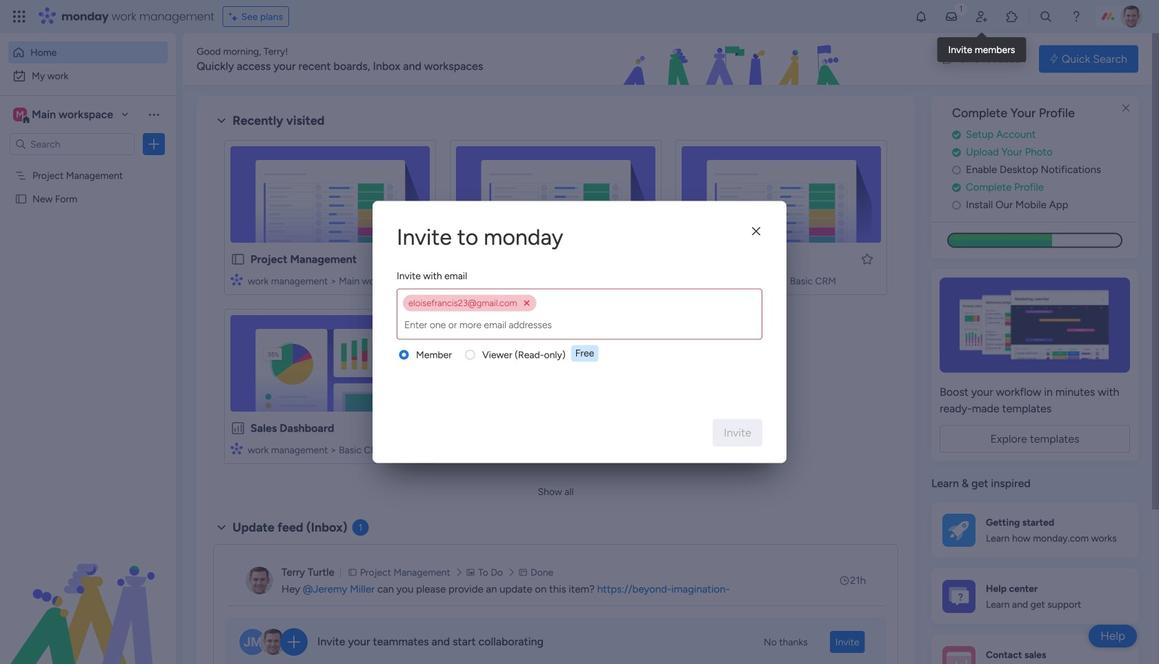 Task type: vqa. For each thing, say whether or not it's contained in the screenshot.
the right Add to favorites icon
no



Task type: describe. For each thing, give the bounding box(es) containing it.
v2 user feedback image
[[943, 51, 953, 67]]

getting started element
[[931, 503, 1138, 558]]

close recently visited image
[[213, 112, 230, 129]]

0 horizontal spatial lottie animation element
[[0, 525, 176, 664]]

workspace image
[[13, 107, 27, 122]]

lottie animation image for lottie animation element to the right
[[541, 33, 929, 86]]

update feed image
[[945, 10, 958, 23]]

1 circle o image from the top
[[952, 165, 961, 175]]

1 vertical spatial public board image
[[230, 252, 246, 267]]

workspace selection element
[[13, 106, 115, 124]]

dapulse x slim image
[[1118, 100, 1134, 117]]

monday marketplace image
[[1005, 10, 1019, 23]]

0 horizontal spatial public board image
[[14, 193, 28, 206]]

1 element
[[352, 520, 369, 536]]

public dashboard image
[[230, 421, 246, 436]]

v2 bolt switch image
[[1050, 51, 1058, 67]]

see plans image
[[229, 9, 241, 24]]

select product image
[[12, 10, 26, 23]]



Task type: locate. For each thing, give the bounding box(es) containing it.
public board image
[[14, 193, 28, 206], [230, 252, 246, 267]]

1 vertical spatial lottie animation element
[[0, 525, 176, 664]]

add to favorites image
[[860, 252, 874, 266]]

check circle image
[[952, 147, 961, 158], [952, 182, 961, 193]]

1 vertical spatial lottie animation image
[[0, 525, 176, 664]]

1 horizontal spatial lottie animation image
[[541, 33, 929, 86]]

terry turtle image
[[246, 567, 273, 595]]

2 vertical spatial option
[[0, 163, 176, 166]]

notifications image
[[914, 10, 928, 23]]

0 vertical spatial circle o image
[[952, 165, 961, 175]]

0 vertical spatial lottie animation element
[[541, 33, 929, 86]]

lottie animation image for leftmost lottie animation element
[[0, 525, 176, 664]]

list box
[[0, 161, 176, 397]]

help image
[[1069, 10, 1083, 23]]

1 vertical spatial circle o image
[[952, 200, 961, 210]]

1 image
[[955, 1, 967, 16]]

0 vertical spatial lottie animation image
[[541, 33, 929, 86]]

1 horizontal spatial lottie animation element
[[541, 33, 929, 86]]

terry turtle image
[[1121, 6, 1143, 28]]

0 vertical spatial option
[[8, 41, 168, 63]]

option
[[8, 41, 168, 63], [8, 65, 168, 87], [0, 163, 176, 166]]

0 vertical spatial public board image
[[14, 193, 28, 206]]

1 vertical spatial option
[[8, 65, 168, 87]]

close image
[[752, 226, 760, 236]]

1 horizontal spatial public board image
[[230, 252, 246, 267]]

2 circle o image from the top
[[952, 200, 961, 210]]

search everything image
[[1039, 10, 1053, 23]]

component image
[[230, 274, 243, 286], [456, 274, 469, 286], [230, 443, 243, 455]]

0 horizontal spatial lottie animation image
[[0, 525, 176, 664]]

quick search results list box
[[213, 129, 898, 481]]

2 check circle image from the top
[[952, 182, 961, 193]]

lottie animation image
[[541, 33, 929, 86], [0, 525, 176, 664]]

contact sales element
[[931, 635, 1138, 664]]

close update feed (inbox) image
[[213, 520, 230, 536]]

circle o image
[[952, 165, 961, 175], [952, 200, 961, 210]]

templates image image
[[944, 278, 1126, 373]]

0 vertical spatial check circle image
[[952, 147, 961, 158]]

help center element
[[931, 569, 1138, 624]]

remove eloisefrancis23@gmail.com image
[[524, 300, 530, 307]]

invite members image
[[975, 10, 989, 23]]

check circle image
[[952, 130, 961, 140]]

Enter one or more email addresses text field
[[400, 312, 759, 339]]

1 vertical spatial check circle image
[[952, 182, 961, 193]]

1 check circle image from the top
[[952, 147, 961, 158]]

lottie animation element
[[541, 33, 929, 86], [0, 525, 176, 664]]

Search in workspace field
[[29, 136, 115, 152]]



